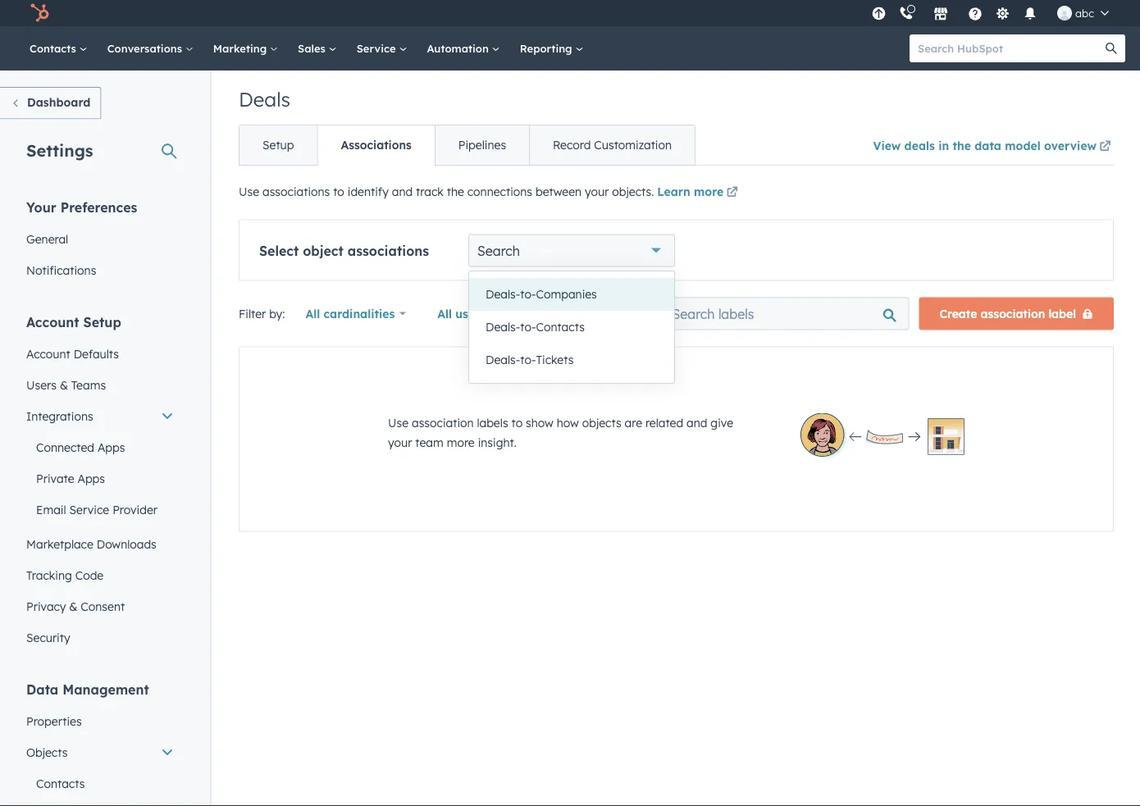 Task type: describe. For each thing, give the bounding box(es) containing it.
association for create
[[981, 307, 1046, 321]]

conversations
[[107, 41, 185, 55]]

reporting link
[[510, 26, 594, 71]]

private apps link
[[16, 463, 184, 494]]

notifications button
[[1017, 0, 1045, 26]]

tracking code link
[[16, 560, 184, 591]]

account for account setup
[[26, 314, 79, 330]]

sales link
[[288, 26, 347, 71]]

to- for companies
[[521, 287, 536, 302]]

record customization
[[553, 138, 672, 152]]

objects
[[582, 416, 622, 430]]

connected apps
[[36, 440, 125, 455]]

& for users
[[60, 378, 68, 392]]

0 vertical spatial contacts
[[30, 41, 79, 55]]

security
[[26, 631, 70, 645]]

dashboard
[[27, 95, 91, 110]]

provider
[[113, 503, 158, 517]]

settings link
[[993, 5, 1014, 22]]

general
[[26, 232, 68, 246]]

deals-to-tickets button
[[469, 344, 675, 377]]

marketplace
[[26, 537, 93, 551]]

hubspot image
[[30, 3, 49, 23]]

model
[[1006, 138, 1041, 153]]

all users button
[[427, 297, 508, 330]]

insight.
[[478, 435, 517, 450]]

your
[[26, 199, 56, 215]]

users
[[456, 307, 486, 321]]

0 horizontal spatial associations
[[263, 185, 330, 199]]

customization
[[594, 138, 672, 152]]

deals
[[239, 87, 291, 112]]

account setup
[[26, 314, 121, 330]]

marketplace downloads
[[26, 537, 157, 551]]

use for use association labels to show how objects are related and give your team more insight.
[[388, 416, 409, 430]]

search image
[[1106, 43, 1118, 54]]

use for use associations to identify and track the connections between your objects.
[[239, 185, 259, 199]]

data management
[[26, 682, 149, 698]]

private
[[36, 471, 74, 486]]

view deals in the data model overview link
[[874, 128, 1114, 165]]

show
[[526, 416, 554, 430]]

account defaults link
[[16, 339, 184, 370]]

objects.
[[612, 185, 654, 199]]

track
[[416, 185, 444, 199]]

learn more
[[658, 185, 724, 199]]

tracking
[[26, 568, 72, 583]]

deals-to-tickets
[[486, 353, 574, 367]]

apps for private apps
[[78, 471, 105, 486]]

deals
[[905, 138, 935, 153]]

hubspot link
[[20, 3, 62, 23]]

upgrade link
[[869, 5, 890, 22]]

service inside account setup element
[[69, 503, 109, 517]]

setup link
[[240, 126, 317, 165]]

notifications
[[26, 263, 96, 277]]

users
[[26, 378, 57, 392]]

deals- for deals-to-contacts
[[486, 320, 521, 334]]

general link
[[16, 224, 184, 255]]

search button
[[469, 234, 675, 267]]

create association label
[[940, 307, 1077, 321]]

dashboard link
[[0, 87, 101, 119]]

notifications link
[[16, 255, 184, 286]]

associations link
[[317, 126, 435, 165]]

between
[[536, 185, 582, 199]]

1 horizontal spatial service
[[357, 41, 399, 55]]

teams
[[71, 378, 106, 392]]

more inside "use association labels to show how objects are related and give your team more insight."
[[447, 435, 475, 450]]

account for account defaults
[[26, 347, 70, 361]]

association for use
[[412, 416, 474, 430]]

integrations
[[26, 409, 93, 423]]

conversations link
[[97, 26, 203, 71]]

security link
[[16, 622, 184, 654]]

help button
[[962, 0, 990, 26]]

1 vertical spatial contacts link
[[16, 769, 184, 800]]

filter by:
[[239, 307, 285, 321]]

and inside "use association labels to show how objects are related and give your team more insight."
[[687, 416, 708, 430]]

marketing link
[[203, 26, 288, 71]]

learn
[[658, 185, 691, 199]]

account setup element
[[16, 313, 184, 654]]

in
[[939, 138, 950, 153]]

associations
[[341, 138, 412, 152]]

your inside "use association labels to show how objects are related and give your team more insight."
[[388, 435, 412, 450]]

data
[[26, 682, 58, 698]]

search
[[478, 243, 520, 259]]

objects
[[26, 746, 68, 760]]

automation
[[427, 41, 492, 55]]

deals-to-contacts button
[[469, 311, 675, 344]]

your preferences
[[26, 199, 137, 215]]

sales
[[298, 41, 329, 55]]

deals-to-companies button
[[469, 278, 675, 311]]

use associations to identify and track the connections between your objects.
[[239, 185, 658, 199]]

preferences
[[60, 199, 137, 215]]

private apps
[[36, 471, 105, 486]]

settings
[[26, 140, 93, 160]]



Task type: locate. For each thing, give the bounding box(es) containing it.
calling icon image
[[900, 6, 914, 21]]

1 vertical spatial association
[[412, 416, 474, 430]]

your left objects. at top
[[585, 185, 609, 199]]

0 vertical spatial associations
[[263, 185, 330, 199]]

to- down the deals-to-contacts
[[521, 353, 536, 367]]

email
[[36, 503, 66, 517]]

account up users
[[26, 347, 70, 361]]

2 deals- from the top
[[486, 320, 521, 334]]

navigation containing setup
[[239, 125, 696, 166]]

upgrade image
[[872, 7, 887, 22]]

0 vertical spatial account
[[26, 314, 79, 330]]

apps inside private apps link
[[78, 471, 105, 486]]

management
[[63, 682, 149, 698]]

more
[[694, 185, 724, 199], [447, 435, 475, 450]]

0 horizontal spatial &
[[60, 378, 68, 392]]

link opens in a new window image inside learn more link
[[727, 188, 738, 199]]

association left the label on the top
[[981, 307, 1046, 321]]

all left "users"
[[438, 307, 452, 321]]

your left team
[[388, 435, 412, 450]]

1 all from the left
[[306, 307, 320, 321]]

deals- inside button
[[486, 320, 521, 334]]

1 deals- from the top
[[486, 287, 521, 302]]

1 vertical spatial deals-
[[486, 320, 521, 334]]

0 vertical spatial the
[[953, 138, 972, 153]]

account up account defaults
[[26, 314, 79, 330]]

2 account from the top
[[26, 347, 70, 361]]

list box containing deals-to-companies
[[469, 272, 675, 383]]

all for all cardinalities
[[306, 307, 320, 321]]

to- up deals-to-tickets
[[521, 320, 536, 334]]

identify
[[348, 185, 389, 199]]

properties
[[26, 714, 82, 729]]

& right users
[[60, 378, 68, 392]]

all right by:
[[306, 307, 320, 321]]

0 vertical spatial deals-
[[486, 287, 521, 302]]

1 horizontal spatial association
[[981, 307, 1046, 321]]

1 vertical spatial more
[[447, 435, 475, 450]]

calling icon button
[[893, 2, 921, 24]]

0 vertical spatial association
[[981, 307, 1046, 321]]

0 vertical spatial use
[[239, 185, 259, 199]]

all cardinalities
[[306, 307, 395, 321]]

the right track on the top of page
[[447, 185, 464, 199]]

and left give
[[687, 416, 708, 430]]

1 horizontal spatial your
[[585, 185, 609, 199]]

contacts link down hubspot link
[[20, 26, 97, 71]]

deals- down the deals-to-contacts
[[486, 353, 521, 367]]

properties link
[[16, 706, 184, 737]]

contacts inside data management element
[[36, 777, 85, 791]]

pipelines link
[[435, 126, 529, 165]]

connected
[[36, 440, 94, 455]]

label
[[1049, 307, 1077, 321]]

1 account from the top
[[26, 314, 79, 330]]

0 horizontal spatial association
[[412, 416, 474, 430]]

service right sales link
[[357, 41, 399, 55]]

link opens in a new window image
[[727, 183, 738, 203]]

1 vertical spatial account
[[26, 347, 70, 361]]

defaults
[[74, 347, 119, 361]]

gary orlando image
[[1058, 6, 1073, 21]]

0 vertical spatial &
[[60, 378, 68, 392]]

0 vertical spatial your
[[585, 185, 609, 199]]

filter
[[239, 307, 266, 321]]

0 vertical spatial to-
[[521, 287, 536, 302]]

2 vertical spatial to-
[[521, 353, 536, 367]]

to- up the deals-to-contacts
[[521, 287, 536, 302]]

privacy
[[26, 600, 66, 614]]

more left link opens in a new window icon at the top of the page
[[694, 185, 724, 199]]

navigation
[[239, 125, 696, 166]]

more right team
[[447, 435, 475, 450]]

1 horizontal spatial use
[[388, 416, 409, 430]]

2 all from the left
[[438, 307, 452, 321]]

more inside learn more link
[[694, 185, 724, 199]]

1 vertical spatial associations
[[348, 243, 429, 259]]

marketplaces image
[[934, 7, 949, 22]]

create
[[940, 307, 978, 321]]

search button
[[1098, 34, 1126, 62]]

marketplaces button
[[924, 0, 959, 26]]

1 vertical spatial use
[[388, 416, 409, 430]]

2 vertical spatial deals-
[[486, 353, 521, 367]]

reporting
[[520, 41, 576, 55]]

deals-to-contacts
[[486, 320, 585, 334]]

by:
[[269, 307, 285, 321]]

privacy & consent link
[[16, 591, 184, 622]]

1 vertical spatial setup
[[83, 314, 121, 330]]

contacts down objects
[[36, 777, 85, 791]]

to- inside the deals-to-tickets button
[[521, 353, 536, 367]]

contacts down hubspot link
[[30, 41, 79, 55]]

use association labels to show how objects are related and give your team more insight.
[[388, 416, 734, 450]]

service
[[357, 41, 399, 55], [69, 503, 109, 517]]

contacts up tickets
[[536, 320, 585, 334]]

1 horizontal spatial the
[[953, 138, 972, 153]]

deals- for deals-to-companies
[[486, 287, 521, 302]]

1 horizontal spatial and
[[687, 416, 708, 430]]

downloads
[[97, 537, 157, 551]]

0 horizontal spatial the
[[447, 185, 464, 199]]

learn more link
[[658, 183, 741, 203]]

code
[[75, 568, 104, 583]]

associations down setup link
[[263, 185, 330, 199]]

record
[[553, 138, 591, 152]]

consent
[[81, 600, 125, 614]]

pipelines
[[459, 138, 506, 152]]

your preferences element
[[16, 198, 184, 286]]

1 horizontal spatial &
[[69, 600, 77, 614]]

select object associations
[[259, 243, 429, 259]]

to-
[[521, 287, 536, 302], [521, 320, 536, 334], [521, 353, 536, 367]]

and left track on the top of page
[[392, 185, 413, 199]]

to- for tickets
[[521, 353, 536, 367]]

objects button
[[16, 737, 184, 769]]

1 vertical spatial your
[[388, 435, 412, 450]]

integrations button
[[16, 401, 184, 432]]

notifications image
[[1023, 7, 1038, 22]]

the right "in"
[[953, 138, 972, 153]]

give
[[711, 416, 734, 430]]

tickets
[[536, 353, 574, 367]]

to left show
[[512, 416, 523, 430]]

3 to- from the top
[[521, 353, 536, 367]]

connections
[[468, 185, 533, 199]]

to- inside deals-to-companies button
[[521, 287, 536, 302]]

setup up account defaults link
[[83, 314, 121, 330]]

deals- up deals-to-tickets
[[486, 320, 521, 334]]

view
[[874, 138, 901, 153]]

0 horizontal spatial more
[[447, 435, 475, 450]]

0 vertical spatial service
[[357, 41, 399, 55]]

service down private apps link
[[69, 503, 109, 517]]

data
[[975, 138, 1002, 153]]

privacy & consent
[[26, 600, 125, 614]]

association up team
[[412, 416, 474, 430]]

link opens in a new window image
[[1100, 137, 1112, 157], [1100, 141, 1112, 153], [727, 188, 738, 199]]

to- for contacts
[[521, 320, 536, 334]]

0 horizontal spatial use
[[239, 185, 259, 199]]

1 vertical spatial contacts
[[536, 320, 585, 334]]

0 horizontal spatial all
[[306, 307, 320, 321]]

abc menu
[[867, 0, 1121, 26]]

companies
[[536, 287, 597, 302]]

settings image
[[996, 7, 1011, 22]]

select
[[259, 243, 299, 259]]

marketplace downloads link
[[16, 529, 184, 560]]

contacts inside button
[[536, 320, 585, 334]]

object
[[303, 243, 344, 259]]

apps up email service provider
[[78, 471, 105, 486]]

0 vertical spatial contacts link
[[20, 26, 97, 71]]

association inside "use association labels to show how objects are related and give your team more insight."
[[412, 416, 474, 430]]

1 horizontal spatial all
[[438, 307, 452, 321]]

2 to- from the top
[[521, 320, 536, 334]]

service link
[[347, 26, 417, 71]]

Search HubSpot search field
[[910, 34, 1111, 62]]

3 deals- from the top
[[486, 353, 521, 367]]

email service provider
[[36, 503, 158, 517]]

all cardinalities button
[[295, 297, 417, 330]]

0 horizontal spatial and
[[392, 185, 413, 199]]

&
[[60, 378, 68, 392], [69, 600, 77, 614]]

association inside button
[[981, 307, 1046, 321]]

data management element
[[16, 681, 184, 807]]

create association label button
[[920, 297, 1114, 330]]

0 horizontal spatial setup
[[83, 314, 121, 330]]

setup down deals
[[263, 138, 294, 152]]

0 vertical spatial to
[[333, 185, 345, 199]]

connected apps link
[[16, 432, 184, 463]]

email service provider link
[[16, 494, 184, 526]]

0 vertical spatial setup
[[263, 138, 294, 152]]

to inside "use association labels to show how objects are related and give your team more insight."
[[512, 416, 523, 430]]

use inside "use association labels to show how objects are related and give your team more insight."
[[388, 416, 409, 430]]

deals- for deals-to-tickets
[[486, 353, 521, 367]]

1 vertical spatial &
[[69, 600, 77, 614]]

abc
[[1076, 6, 1095, 20]]

1 to- from the top
[[521, 287, 536, 302]]

how
[[557, 416, 579, 430]]

your
[[585, 185, 609, 199], [388, 435, 412, 450]]

apps for connected apps
[[98, 440, 125, 455]]

overview
[[1045, 138, 1097, 153]]

1 vertical spatial the
[[447, 185, 464, 199]]

automation link
[[417, 26, 510, 71]]

setup
[[263, 138, 294, 152], [83, 314, 121, 330]]

tracking code
[[26, 568, 104, 583]]

apps inside 'connected apps' link
[[98, 440, 125, 455]]

cardinalities
[[324, 307, 395, 321]]

all
[[306, 307, 320, 321], [438, 307, 452, 321]]

list box
[[469, 272, 675, 383]]

contacts link down objects
[[16, 769, 184, 800]]

all for all users
[[438, 307, 452, 321]]

associations down "identify" in the left top of the page
[[348, 243, 429, 259]]

1 horizontal spatial associations
[[348, 243, 429, 259]]

0 horizontal spatial service
[[69, 503, 109, 517]]

0 horizontal spatial to
[[333, 185, 345, 199]]

1 horizontal spatial more
[[694, 185, 724, 199]]

to left "identify" in the left top of the page
[[333, 185, 345, 199]]

1 vertical spatial to-
[[521, 320, 536, 334]]

marketing
[[213, 41, 270, 55]]

to- inside deals-to-contacts button
[[521, 320, 536, 334]]

1 vertical spatial and
[[687, 416, 708, 430]]

0 horizontal spatial your
[[388, 435, 412, 450]]

view deals in the data model overview
[[874, 138, 1097, 153]]

2 vertical spatial contacts
[[36, 777, 85, 791]]

labels
[[477, 416, 508, 430]]

use
[[239, 185, 259, 199], [388, 416, 409, 430]]

1 horizontal spatial to
[[512, 416, 523, 430]]

1 vertical spatial service
[[69, 503, 109, 517]]

help image
[[968, 7, 983, 22]]

record customization link
[[529, 126, 695, 165]]

all users
[[438, 307, 486, 321]]

0 vertical spatial apps
[[98, 440, 125, 455]]

team
[[416, 435, 444, 450]]

0 vertical spatial more
[[694, 185, 724, 199]]

1 vertical spatial apps
[[78, 471, 105, 486]]

& for privacy
[[69, 600, 77, 614]]

deals- up "users"
[[486, 287, 521, 302]]

1 horizontal spatial setup
[[263, 138, 294, 152]]

1 vertical spatial to
[[512, 416, 523, 430]]

Search labels search field
[[664, 297, 910, 330]]

0 vertical spatial and
[[392, 185, 413, 199]]

apps down the integrations button
[[98, 440, 125, 455]]

users & teams
[[26, 378, 106, 392]]

& right "privacy"
[[69, 600, 77, 614]]



Task type: vqa. For each thing, say whether or not it's contained in the screenshot.
Settings icon
yes



